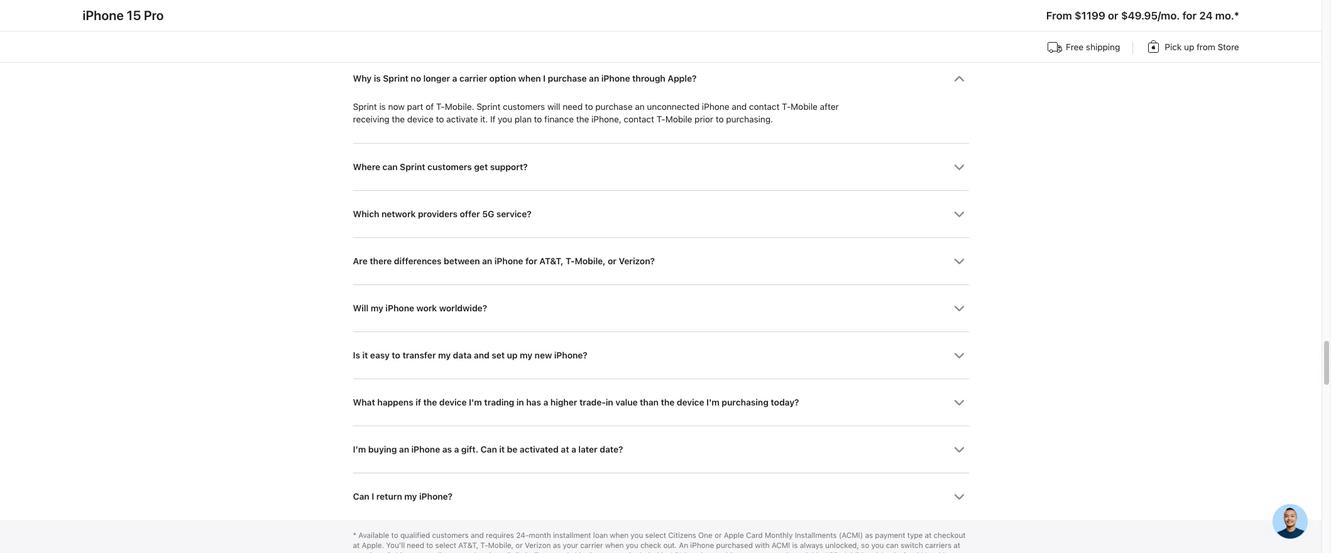 Task type: locate. For each thing, give the bounding box(es) containing it.
1 vertical spatial list item
[[353, 54, 969, 143]]

5 chevrondown image from the top
[[954, 492, 964, 503]]

there
[[370, 257, 392, 267]]

1 horizontal spatial can
[[886, 542, 899, 551]]

1 vertical spatial need
[[407, 542, 424, 551]]

0 vertical spatial apple
[[724, 532, 744, 541]]

can left return
[[353, 492, 369, 502]]

1 horizontal spatial i'm
[[706, 398, 719, 408]]

your
[[563, 542, 578, 551], [755, 552, 770, 554]]

1 list item from the top
[[353, 0, 969, 7]]

i
[[543, 73, 546, 83], [372, 492, 374, 502]]

card down switch
[[902, 552, 919, 554]]

0 horizontal spatial purchase
[[548, 73, 587, 83]]

mobile, left verizon?
[[575, 257, 606, 267]]

iphone left work
[[385, 304, 414, 314]]

2 vertical spatial when
[[605, 542, 624, 551]]

option
[[489, 73, 516, 83]]

3 chevrondown image from the top
[[954, 257, 964, 267]]

my
[[371, 304, 383, 314], [438, 351, 451, 361], [520, 351, 532, 361], [404, 492, 417, 502]]

mobile,
[[575, 257, 606, 267], [488, 542, 513, 551]]

an right the between
[[482, 257, 492, 267]]

not
[[616, 552, 627, 554]]

i'm left trading
[[469, 398, 482, 408]]

0 vertical spatial is
[[374, 73, 381, 83]]

2 chevrondown image from the top
[[954, 304, 964, 314]]

to inside 'dropdown button'
[[392, 351, 400, 361]]

can
[[480, 445, 497, 455], [353, 492, 369, 502]]

a inside dropdown button
[[452, 73, 457, 83]]

0 vertical spatial at&t,
[[539, 257, 563, 267]]

1 horizontal spatial contact
[[749, 102, 780, 112]]

0 horizontal spatial contact
[[624, 114, 654, 125]]

contact right iphone,
[[624, 114, 654, 125]]

iphone 15 pro
[[83, 8, 164, 23]]

at left later
[[561, 445, 569, 455]]

trade-
[[579, 398, 606, 408]]

limit.
[[515, 552, 532, 554]]

out.
[[663, 542, 677, 551]]

and left set
[[474, 351, 489, 361]]

i right the option
[[543, 73, 546, 83]]

can right gift.
[[480, 445, 497, 455]]

iphone,
[[591, 114, 621, 125]]

if
[[490, 114, 495, 125]]

2 horizontal spatial in
[[661, 552, 667, 554]]

0 horizontal spatial acmi
[[669, 552, 688, 554]]

t- inside dropdown button
[[566, 257, 575, 267]]

0 vertical spatial shipping
[[1086, 42, 1120, 52]]

contact up purchasing.
[[749, 102, 780, 112]]

1 horizontal spatial card
[[902, 552, 919, 554]]

0 vertical spatial need
[[563, 102, 583, 112]]

a inside 'dropdown button'
[[543, 398, 548, 408]]

1 chevrondown image from the top
[[954, 73, 964, 84]]

mobile
[[791, 102, 818, 112], [665, 114, 692, 125]]

are there differences between an iphone for at&t, t-mobile, or verizon?
[[353, 257, 655, 267]]

1 horizontal spatial can
[[480, 445, 497, 455]]

1 vertical spatial can
[[886, 542, 899, 551]]

free shipping
[[1066, 42, 1120, 52]]

iphone?
[[554, 351, 587, 361], [419, 492, 452, 502]]

can
[[382, 162, 398, 172], [886, 542, 899, 551]]

1 horizontal spatial your
[[755, 552, 770, 554]]

sprint right where
[[400, 162, 425, 172]]

or right $1199
[[1108, 9, 1118, 22]]

device right the than
[[677, 398, 704, 408]]

can right where
[[382, 162, 398, 172]]

return
[[376, 492, 402, 502]]

a right 'longer'
[[452, 73, 457, 83]]

customers inside sprint is now part of t-mobile. sprint customers will need to purchase an unconnected iphone and contact t-mobile after receiving the device to activate it. if you plan to finance the iphone, contact t-mobile prior to purchasing.
[[503, 102, 545, 112]]

1 vertical spatial purchase
[[595, 102, 633, 112]]

0 vertical spatial when
[[518, 73, 541, 83]]

sprint inside where can sprint customers get support? 'dropdown button'
[[400, 162, 425, 172]]

your down installment
[[563, 542, 578, 551]]

chevrondown image inside "will my iphone work worldwide?" "dropdown button"
[[954, 304, 964, 314]]

acmi down the an
[[669, 552, 688, 554]]

customers left get
[[427, 162, 472, 172]]

sprint left no
[[383, 73, 408, 83]]

at down checkout
[[954, 542, 960, 551]]

1 horizontal spatial for
[[1182, 9, 1197, 22]]

0 horizontal spatial at&t,
[[458, 542, 478, 551]]

customers up plan
[[503, 102, 545, 112]]

my right return
[[404, 492, 417, 502]]

between
[[444, 257, 480, 267]]

apple?
[[668, 73, 697, 83]]

carrier left the option
[[459, 73, 487, 83]]

* inside iphone 15 pro main content
[[1234, 9, 1239, 22]]

after
[[820, 102, 839, 112]]

is right why at the top left
[[374, 73, 381, 83]]

device right if at left
[[439, 398, 467, 408]]

for down service?
[[525, 257, 537, 267]]

2 chevrondown image from the top
[[954, 209, 964, 220]]

as left gift.
[[442, 445, 452, 455]]

credit down qualified
[[424, 552, 444, 554]]

time.
[[367, 552, 385, 554]]

1 horizontal spatial it
[[499, 445, 505, 455]]

0 vertical spatial can
[[480, 445, 497, 455]]

up
[[1184, 42, 1194, 52], [507, 351, 518, 361]]

as up taxes
[[553, 542, 561, 551]]

1 horizontal spatial need
[[563, 102, 583, 112]]

/mo.
[[1158, 9, 1180, 22]]

chevrondown image inside 'can i return my iphone?' dropdown button
[[954, 492, 964, 503]]

1 chevrondown image from the top
[[954, 162, 964, 173]]

0 horizontal spatial your
[[563, 542, 578, 551]]

which network providers offer 5g service? button
[[353, 191, 969, 238]]

shipping
[[1086, 42, 1120, 52], [571, 552, 601, 554]]

i left return
[[372, 492, 374, 502]]

1 horizontal spatial iphone?
[[554, 351, 587, 361]]

0 horizontal spatial device
[[407, 114, 433, 125]]

4 chevrondown image from the top
[[954, 398, 964, 409]]

and right taxes
[[556, 552, 569, 554]]

carrier inside the * available to qualified customers and requires 24-month installment loan when you select citizens one or apple card monthly installments (acmi) as payment type at checkout at apple. you'll need to select at&t, t-mobile, or verizon as your carrier when you check out. an iphone purchased with acmi is always unlocked, so you can switch carriers at any time. subject to credit approval and credit limit. taxes and shipping are not included in acmi and are subject to your card's variable apr. additional apple card month
[[580, 542, 603, 551]]

an down through
[[635, 102, 645, 112]]

list item
[[353, 0, 969, 7], [353, 54, 969, 143]]

1 vertical spatial contact
[[624, 114, 654, 125]]

iphone right buying
[[411, 445, 440, 455]]

0 vertical spatial as
[[442, 445, 452, 455]]

* inside the * available to qualified customers and requires 24-month installment loan when you select citizens one or apple card monthly installments (acmi) as payment type at checkout at apple. you'll need to select at&t, t-mobile, or verizon as your carrier when you check out. an iphone purchased with acmi is always unlocked, so you can switch carriers at any time. subject to credit approval and credit limit. taxes and shipping are not included in acmi and are subject to your card's variable apr. additional apple card month
[[353, 532, 356, 541]]

you inside sprint is now part of t-mobile. sprint customers will need to purchase an unconnected iphone and contact t-mobile after receiving the device to activate it. if you plan to finance the iphone, contact t-mobile prior to purchasing.
[[498, 114, 512, 125]]

carriers
[[925, 542, 952, 551]]

0 vertical spatial up
[[1184, 42, 1194, 52]]

in down out.
[[661, 552, 667, 554]]

1 horizontal spatial acmi
[[772, 542, 790, 551]]

the down now
[[392, 114, 405, 125]]

store
[[1218, 42, 1239, 52]]

at inside dropdown button
[[561, 445, 569, 455]]

0 vertical spatial can
[[382, 162, 398, 172]]

activate
[[446, 114, 478, 125]]

customers up approval
[[432, 532, 469, 541]]

or left verizon?
[[608, 257, 616, 267]]

as inside dropdown button
[[442, 445, 452, 455]]

a
[[452, 73, 457, 83], [543, 398, 548, 408], [454, 445, 459, 455], [571, 445, 576, 455]]

my right will
[[371, 304, 383, 314]]

1 vertical spatial customers
[[427, 162, 472, 172]]

0 horizontal spatial for
[[525, 257, 537, 267]]

0 vertical spatial customers
[[503, 102, 545, 112]]

is for sprint
[[374, 73, 381, 83]]

1 vertical spatial can
[[353, 492, 369, 502]]

credit down requires
[[493, 552, 513, 554]]

purchase up iphone,
[[595, 102, 633, 112]]

in inside the * available to qualified customers and requires 24-month installment loan when you select citizens one or apple card monthly installments (acmi) as payment type at checkout at apple. you'll need to select at&t, t-mobile, or verizon as your carrier when you check out. an iphone purchased with acmi is always unlocked, so you can switch carriers at any time. subject to credit approval and credit limit. taxes and shipping are not included in acmi and are subject to your card's variable apr. additional apple card month
[[661, 552, 667, 554]]

mobile, down requires
[[488, 542, 513, 551]]

1 horizontal spatial i
[[543, 73, 546, 83]]

shipping down installment
[[571, 552, 601, 554]]

0 horizontal spatial up
[[507, 351, 518, 361]]

subject
[[387, 552, 413, 554]]

you right so
[[871, 542, 884, 551]]

iphone inside "dropdown button"
[[385, 304, 414, 314]]

will
[[353, 304, 368, 314]]

chevrondown image inside are there differences between an iphone for at&t, t-mobile, or verizon? dropdown button
[[954, 257, 964, 267]]

is for now
[[379, 102, 386, 112]]

* right the 24
[[1234, 9, 1239, 22]]

0 vertical spatial mobile,
[[575, 257, 606, 267]]

0 vertical spatial list item
[[353, 0, 969, 7]]

iphone up prior
[[702, 102, 729, 112]]

in left the "has"
[[516, 398, 524, 408]]

1 vertical spatial i
[[372, 492, 374, 502]]

apple down 'payment'
[[880, 552, 900, 554]]

list
[[353, 0, 969, 520], [83, 38, 1239, 60]]

0 vertical spatial iphone?
[[554, 351, 587, 361]]

1 horizontal spatial *
[[1234, 9, 1239, 22]]

1 vertical spatial apple
[[880, 552, 900, 554]]

1 vertical spatial acmi
[[669, 552, 688, 554]]

0 vertical spatial carrier
[[459, 73, 487, 83]]

so
[[861, 542, 869, 551]]

* up any
[[353, 532, 356, 541]]

it right is
[[362, 351, 368, 361]]

i'm
[[469, 398, 482, 408], [706, 398, 719, 408]]

mobile left after
[[791, 102, 818, 112]]

if
[[415, 398, 421, 408]]

my inside "dropdown button"
[[371, 304, 383, 314]]

be
[[507, 445, 517, 455]]

no
[[411, 73, 421, 83]]

checkout
[[934, 532, 966, 541]]

iphone down one
[[690, 542, 714, 551]]

i'm buying an iphone as a gift. can it be activated at a later date? button
[[353, 427, 969, 473]]

1 vertical spatial select
[[435, 542, 456, 551]]

are left not
[[603, 552, 614, 554]]

chevrondown image
[[954, 162, 964, 173], [954, 304, 964, 314], [954, 351, 964, 361], [954, 398, 964, 409], [954, 492, 964, 503]]

and up purchasing.
[[732, 102, 747, 112]]

which
[[353, 209, 379, 219]]

1 horizontal spatial shipping
[[1086, 42, 1120, 52]]

chevrondown image inside which network providers offer 5g service? dropdown button
[[954, 209, 964, 220]]

0 horizontal spatial i'm
[[469, 398, 482, 408]]

an right buying
[[399, 445, 409, 455]]

purchase
[[548, 73, 587, 83], [595, 102, 633, 112]]

need down qualified
[[407, 542, 424, 551]]

chevrondown image inside what happens if the device i'm trading in has a higher trade-in value than the device i'm purchasing today? 'dropdown button'
[[954, 398, 964, 409]]

is up card's
[[792, 542, 798, 551]]

purchase inside sprint is now part of t-mobile. sprint customers will need to purchase an unconnected iphone and contact t-mobile after receiving the device to activate it. if you plan to finance the iphone, contact t-mobile prior to purchasing.
[[595, 102, 633, 112]]

1 vertical spatial *
[[353, 532, 356, 541]]

device down part
[[407, 114, 433, 125]]

3 chevrondown image from the top
[[954, 351, 964, 361]]

0 vertical spatial purchase
[[548, 73, 587, 83]]

1 horizontal spatial select
[[645, 532, 666, 541]]

customers inside 'dropdown button'
[[427, 162, 472, 172]]

device inside sprint is now part of t-mobile. sprint customers will need to purchase an unconnected iphone and contact t-mobile after receiving the device to activate it. if you plan to finance the iphone, contact t-mobile prior to purchasing.
[[407, 114, 433, 125]]

acmi up card's
[[772, 542, 790, 551]]

1 horizontal spatial mobile,
[[575, 257, 606, 267]]

is inside dropdown button
[[374, 73, 381, 83]]

card up with
[[746, 532, 763, 541]]

1 horizontal spatial up
[[1184, 42, 1194, 52]]

my left new
[[520, 351, 532, 361]]

0 horizontal spatial shipping
[[571, 552, 601, 554]]

i'm left purchasing
[[706, 398, 719, 408]]

0 vertical spatial it
[[362, 351, 368, 361]]

it inside 'dropdown button'
[[362, 351, 368, 361]]

chevrondown image for verizon?
[[954, 257, 964, 267]]

purchase up will
[[548, 73, 587, 83]]

1 vertical spatial when
[[610, 532, 629, 541]]

apple
[[724, 532, 744, 541], [880, 552, 900, 554]]

1 horizontal spatial are
[[705, 552, 716, 554]]

happens
[[377, 398, 413, 408]]

1 horizontal spatial as
[[553, 542, 561, 551]]

buying
[[368, 445, 397, 455]]

included
[[629, 552, 659, 554]]

0 horizontal spatial it
[[362, 351, 368, 361]]

at right type
[[925, 532, 932, 541]]

sprint up receiving
[[353, 102, 377, 112]]

$49.95
[[1121, 9, 1158, 22]]

up right the pick
[[1184, 42, 1194, 52]]

an up sprint is now part of t-mobile. sprint customers will need to purchase an unconnected iphone and contact t-mobile after receiving the device to activate it. if you plan to finance the iphone, contact t-mobile prior to purchasing.
[[589, 73, 599, 83]]

1 vertical spatial mobile
[[665, 114, 692, 125]]

* available to qualified customers and requires 24-month installment loan when you select citizens one or apple card monthly installments (acmi) as payment type at checkout at apple. you'll need to select at&t, t-mobile, or verizon as your carrier when you check out. an iphone purchased with acmi is always unlocked, so you can switch carriers at any time. subject to credit approval and credit limit. taxes and shipping are not included in acmi and are subject to your card's variable apr. additional apple card month
[[353, 532, 966, 554]]

card
[[746, 532, 763, 541], [902, 552, 919, 554]]

acmi
[[772, 542, 790, 551], [669, 552, 688, 554]]

iphone inside the * available to qualified customers and requires 24-month installment loan when you select citizens one or apple card monthly installments (acmi) as payment type at checkout at apple. you'll need to select at&t, t-mobile, or verizon as your carrier when you check out. an iphone purchased with acmi is always unlocked, so you can switch carriers at any time. subject to credit approval and credit limit. taxes and shipping are not included in acmi and are subject to your card's variable apr. additional apple card month
[[690, 542, 714, 551]]

mobile down unconnected
[[665, 114, 692, 125]]

contact
[[749, 102, 780, 112], [624, 114, 654, 125]]

receiving
[[353, 114, 389, 125]]

0 vertical spatial acmi
[[772, 542, 790, 551]]

card's
[[772, 552, 793, 554]]

the right finance
[[576, 114, 589, 125]]

iphone inside dropdown button
[[411, 445, 440, 455]]

up right set
[[507, 351, 518, 361]]

set
[[492, 351, 505, 361]]

1 horizontal spatial mobile
[[791, 102, 818, 112]]

1 vertical spatial shipping
[[571, 552, 601, 554]]

chevrondown image
[[954, 73, 964, 84], [954, 209, 964, 220], [954, 257, 964, 267], [954, 445, 964, 456]]

chevrondown image inside is it easy to transfer my data and set up my new iphone? 'dropdown button'
[[954, 351, 964, 361]]

chevrondown image inside i'm buying an iphone as a gift. can it be activated at a later date? dropdown button
[[954, 445, 964, 456]]

are down one
[[705, 552, 716, 554]]

2 list item from the top
[[353, 54, 969, 143]]

chevrondown image for my
[[954, 351, 964, 361]]

has
[[526, 398, 541, 408]]

24
[[1199, 9, 1213, 22]]

carrier
[[459, 73, 487, 83], [580, 542, 603, 551]]

an inside sprint is now part of t-mobile. sprint customers will need to purchase an unconnected iphone and contact t-mobile after receiving the device to activate it. if you plan to finance the iphone, contact t-mobile prior to purchasing.
[[635, 102, 645, 112]]

0 horizontal spatial need
[[407, 542, 424, 551]]

and left requires
[[471, 532, 484, 541]]

chevrondown image inside why is sprint no longer a carrier option when i purchase an iphone through apple? dropdown button
[[954, 73, 964, 84]]

0 horizontal spatial credit
[[424, 552, 444, 554]]

1 horizontal spatial credit
[[493, 552, 513, 554]]

for left the 24
[[1182, 9, 1197, 22]]

and inside 'dropdown button'
[[474, 351, 489, 361]]

0 horizontal spatial apple
[[724, 532, 744, 541]]

0 horizontal spatial i
[[372, 492, 374, 502]]

0 vertical spatial *
[[1234, 9, 1239, 22]]

payment
[[875, 532, 905, 541]]

chevrondown image for i'm
[[954, 398, 964, 409]]

0 horizontal spatial can
[[353, 492, 369, 502]]

1 vertical spatial mobile,
[[488, 542, 513, 551]]

0 horizontal spatial select
[[435, 542, 456, 551]]

iphone left through
[[601, 73, 630, 83]]

1 vertical spatial up
[[507, 351, 518, 361]]

plan
[[515, 114, 532, 125]]

1 vertical spatial is
[[379, 102, 386, 112]]

apple up purchased on the right bottom of the page
[[724, 532, 744, 541]]

in left 'value'
[[606, 398, 613, 408]]

1 vertical spatial iphone?
[[419, 492, 452, 502]]

and
[[732, 102, 747, 112], [474, 351, 489, 361], [471, 532, 484, 541], [478, 552, 491, 554], [556, 552, 569, 554], [690, 552, 703, 554]]

4 chevrondown image from the top
[[954, 445, 964, 456]]

iphone? up qualified
[[419, 492, 452, 502]]

through
[[632, 73, 665, 83]]

requires
[[486, 532, 514, 541]]

sprint
[[383, 73, 408, 83], [353, 102, 377, 112], [476, 102, 500, 112], [400, 162, 425, 172]]

chevrondown image inside where can sprint customers get support? 'dropdown button'
[[954, 162, 964, 173]]

as up so
[[865, 532, 873, 541]]

are there differences between an iphone for at&t, t-mobile, or verizon? button
[[353, 238, 969, 285]]

is inside sprint is now part of t-mobile. sprint customers will need to purchase an unconnected iphone and contact t-mobile after receiving the device to activate it. if you plan to finance the iphone, contact t-mobile prior to purchasing.
[[379, 102, 386, 112]]

0 horizontal spatial mobile,
[[488, 542, 513, 551]]

iphone
[[601, 73, 630, 83], [702, 102, 729, 112], [494, 257, 523, 267], [385, 304, 414, 314], [411, 445, 440, 455], [690, 542, 714, 551]]

differences
[[394, 257, 442, 267]]

carrier down loan
[[580, 542, 603, 551]]

select up approval
[[435, 542, 456, 551]]

is left now
[[379, 102, 386, 112]]

up inside 'dropdown button'
[[507, 351, 518, 361]]

shipping right the free
[[1086, 42, 1120, 52]]

1 vertical spatial as
[[865, 532, 873, 541]]

1 vertical spatial at&t,
[[458, 542, 478, 551]]

0 horizontal spatial *
[[353, 532, 356, 541]]

1 horizontal spatial carrier
[[580, 542, 603, 551]]

0 horizontal spatial iphone?
[[419, 492, 452, 502]]

0 vertical spatial i
[[543, 73, 546, 83]]

a right the "has"
[[543, 398, 548, 408]]

is inside the * available to qualified customers and requires 24-month installment loan when you select citizens one or apple card monthly installments (acmi) as payment type at checkout at apple. you'll need to select at&t, t-mobile, or verizon as your carrier when you check out. an iphone purchased with acmi is always unlocked, so you can switch carriers at any time. subject to credit approval and credit limit. taxes and shipping are not included in acmi and are subject to your card's variable apr. additional apple card month
[[792, 542, 798, 551]]

1 vertical spatial it
[[499, 445, 505, 455]]

24-
[[516, 532, 529, 541]]

customers inside the * available to qualified customers and requires 24-month installment loan when you select citizens one or apple card monthly installments (acmi) as payment type at checkout at apple. you'll need to select at&t, t-mobile, or verizon as your carrier when you check out. an iphone purchased with acmi is always unlocked, so you can switch carriers at any time. subject to credit approval and credit limit. taxes and shipping are not included in acmi and are subject to your card's variable apr. additional apple card month
[[432, 532, 469, 541]]

1 horizontal spatial apple
[[880, 552, 900, 554]]

it left "be"
[[499, 445, 505, 455]]

can down 'payment'
[[886, 542, 899, 551]]

providers
[[418, 209, 457, 219]]

iphone? right new
[[554, 351, 587, 361]]

what happens if the device i'm trading in has a higher trade-in value than the device i'm purchasing today? button
[[353, 380, 969, 426]]

you up not
[[626, 542, 638, 551]]

variable
[[795, 552, 822, 554]]

you up check
[[631, 532, 643, 541]]

5g
[[482, 209, 494, 219]]

2 vertical spatial customers
[[432, 532, 469, 541]]

your down with
[[755, 552, 770, 554]]



Task type: vqa. For each thing, say whether or not it's contained in the screenshot.
middle as
yes



Task type: describe. For each thing, give the bounding box(es) containing it.
or right one
[[715, 532, 722, 541]]

citizens
[[668, 532, 696, 541]]

purchasing.
[[726, 114, 773, 125]]

t- inside the * available to qualified customers and requires 24-month installment loan when you select citizens one or apple card monthly installments (acmi) as payment type at checkout at apple. you'll need to select at&t, t-mobile, or verizon as your carrier when you check out. an iphone purchased with acmi is always unlocked, so you can switch carriers at any time. subject to credit approval and credit limit. taxes and shipping are not included in acmi and are subject to your card's variable apr. additional apple card month
[[480, 542, 488, 551]]

which network providers offer 5g service?
[[353, 209, 531, 219]]

apr.
[[824, 552, 841, 554]]

need inside the * available to qualified customers and requires 24-month installment loan when you select citizens one or apple card monthly installments (acmi) as payment type at checkout at apple. you'll need to select at&t, t-mobile, or verizon as your carrier when you check out. an iphone purchased with acmi is always unlocked, so you can switch carriers at any time. subject to credit approval and credit limit. taxes and shipping are not included in acmi and are subject to your card's variable apr. additional apple card month
[[407, 542, 424, 551]]

will
[[547, 102, 560, 112]]

monthly
[[765, 532, 793, 541]]

2 credit from the left
[[493, 552, 513, 554]]

installment
[[553, 532, 591, 541]]

are
[[353, 257, 367, 267]]

finance
[[544, 114, 574, 125]]

1 i'm from the left
[[469, 398, 482, 408]]

chevrondown image for at
[[954, 445, 964, 456]]

and down one
[[690, 552, 703, 554]]

and down requires
[[478, 552, 491, 554]]

an
[[679, 542, 688, 551]]

i inside dropdown button
[[372, 492, 374, 502]]

can inside the * available to qualified customers and requires 24-month installment loan when you select citizens one or apple card monthly installments (acmi) as payment type at checkout at apple. you'll need to select at&t, t-mobile, or verizon as your carrier when you check out. an iphone purchased with acmi is always unlocked, so you can switch carriers at any time. subject to credit approval and credit limit. taxes and shipping are not included in acmi and are subject to your card's variable apr. additional apple card month
[[886, 542, 899, 551]]

switch
[[901, 542, 923, 551]]

from
[[1197, 42, 1215, 52]]

you'll
[[386, 542, 405, 551]]

2 vertical spatial as
[[553, 542, 561, 551]]

type
[[907, 532, 923, 541]]

qualified
[[400, 532, 430, 541]]

1 credit from the left
[[424, 552, 444, 554]]

get
[[474, 162, 488, 172]]

why is sprint no longer a carrier option when i purchase an iphone through apple?
[[353, 73, 697, 83]]

at up any
[[353, 542, 360, 551]]

sprint up if
[[476, 102, 500, 112]]

shipping inside list
[[1086, 42, 1120, 52]]

can i return my iphone?
[[353, 492, 452, 502]]

purchasing
[[722, 398, 769, 408]]

at&t, inside dropdown button
[[539, 257, 563, 267]]

when inside dropdown button
[[518, 73, 541, 83]]

at&t, inside the * available to qualified customers and requires 24-month installment loan when you select citizens one or apple card monthly installments (acmi) as payment type at checkout at apple. you'll need to select at&t, t-mobile, or verizon as your carrier when you check out. an iphone purchased with acmi is always unlocked, so you can switch carriers at any time. subject to credit approval and credit limit. taxes and shipping are not included in acmi and are subject to your card's variable apr. additional apple card month
[[458, 542, 478, 551]]

0 vertical spatial card
[[746, 532, 763, 541]]

where
[[353, 162, 380, 172]]

i'm
[[353, 445, 366, 455]]

0 vertical spatial your
[[563, 542, 578, 551]]

i inside dropdown button
[[543, 73, 546, 83]]

iphone right the between
[[494, 257, 523, 267]]

prior
[[695, 114, 713, 125]]

(acmi)
[[839, 532, 863, 541]]

free
[[1066, 42, 1084, 52]]

chevrondown image for support?
[[954, 162, 964, 173]]

an inside dropdown button
[[399, 445, 409, 455]]

chevrondown image for an
[[954, 73, 964, 84]]

purchased
[[716, 542, 753, 551]]

mo.
[[1215, 9, 1234, 22]]

list containing why is sprint no longer a carrier option when i purchase an iphone through apple?
[[353, 0, 969, 520]]

sprint inside why is sprint no longer a carrier option when i purchase an iphone through apple? dropdown button
[[383, 73, 408, 83]]

taxes
[[534, 552, 554, 554]]

additional
[[843, 552, 878, 554]]

can inside i'm buying an iphone as a gift. can it be activated at a later date? dropdown button
[[480, 445, 497, 455]]

subject
[[718, 552, 743, 554]]

network
[[381, 209, 416, 219]]

transfer
[[402, 351, 436, 361]]

worldwide?
[[439, 304, 487, 314]]

list item containing why is sprint no longer a carrier option when i purchase an iphone through apple?
[[353, 54, 969, 143]]

is it easy to transfer my data and set up my new iphone? button
[[353, 333, 969, 379]]

mobile, inside the * available to qualified customers and requires 24-month installment loan when you select citizens one or apple card monthly installments (acmi) as payment type at checkout at apple. you'll need to select at&t, t-mobile, or verizon as your carrier when you check out. an iphone purchased with acmi is always unlocked, so you can switch carriers at any time. subject to credit approval and credit limit. taxes and shipping are not included in acmi and are subject to your card's variable apr. additional apple card month
[[488, 542, 513, 551]]

0 vertical spatial select
[[645, 532, 666, 541]]

0 vertical spatial contact
[[749, 102, 780, 112]]

purchase inside dropdown button
[[548, 73, 587, 83]]

2 are from the left
[[705, 552, 716, 554]]

apple.
[[362, 542, 384, 551]]

than
[[640, 398, 659, 408]]

list containing free shipping
[[83, 38, 1239, 60]]

work
[[416, 304, 437, 314]]

mobile.
[[445, 102, 474, 112]]

and inside sprint is now part of t-mobile. sprint customers will need to purchase an unconnected iphone and contact t-mobile after receiving the device to activate it. if you plan to finance the iphone, contact t-mobile prior to purchasing.
[[732, 102, 747, 112]]

a left gift.
[[454, 445, 459, 455]]

can inside 'can i return my iphone?' dropdown button
[[353, 492, 369, 502]]

new
[[535, 351, 552, 361]]

part
[[407, 102, 423, 112]]

offer
[[460, 209, 480, 219]]

data
[[453, 351, 472, 361]]

unconnected
[[647, 102, 700, 112]]

the right if at left
[[423, 398, 437, 408]]

where can sprint customers get support?
[[353, 162, 528, 172]]

easy
[[370, 351, 390, 361]]

why
[[353, 73, 372, 83]]

for inside dropdown button
[[525, 257, 537, 267]]

2 horizontal spatial as
[[865, 532, 873, 541]]

can inside 'dropdown button'
[[382, 162, 398, 172]]

what happens if the device i'm trading in has a higher trade-in value than the device i'm purchasing today?
[[353, 398, 799, 408]]

pick up from store
[[1165, 42, 1239, 52]]

it.
[[480, 114, 488, 125]]

iphone 15 pro link
[[83, 8, 164, 23]]

or up 'limit.'
[[516, 542, 523, 551]]

loan
[[593, 532, 608, 541]]

with
[[755, 542, 770, 551]]

iphone? inside 'dropdown button'
[[554, 351, 587, 361]]

carrier inside dropdown button
[[459, 73, 487, 83]]

any
[[353, 552, 365, 554]]

it inside dropdown button
[[499, 445, 505, 455]]

pick
[[1165, 42, 1182, 52]]

iphone inside sprint is now part of t-mobile. sprint customers will need to purchase an unconnected iphone and contact t-mobile after receiving the device to activate it. if you plan to finance the iphone, contact t-mobile prior to purchasing.
[[702, 102, 729, 112]]

or inside dropdown button
[[608, 257, 616, 267]]

trading
[[484, 398, 514, 408]]

0 vertical spatial for
[[1182, 9, 1197, 22]]

my left data
[[438, 351, 451, 361]]

support?
[[490, 162, 528, 172]]

the right the than
[[661, 398, 674, 408]]

iphone 15 pro main content
[[0, 0, 1322, 540]]

can i return my iphone? button
[[353, 474, 969, 520]]

what
[[353, 398, 375, 408]]

installments
[[795, 532, 837, 541]]

available
[[358, 532, 389, 541]]

from
[[1046, 9, 1072, 22]]

1 horizontal spatial in
[[606, 398, 613, 408]]

today?
[[771, 398, 799, 408]]

iphone? inside dropdown button
[[419, 492, 452, 502]]

1 are from the left
[[603, 552, 614, 554]]

my inside dropdown button
[[404, 492, 417, 502]]

verizon
[[525, 542, 551, 551]]

approval
[[446, 552, 476, 554]]

a left later
[[571, 445, 576, 455]]

of
[[426, 102, 434, 112]]

mobile, inside dropdown button
[[575, 257, 606, 267]]

i'm buying an iphone as a gift. can it be activated at a later date?
[[353, 445, 623, 455]]

date?
[[600, 445, 623, 455]]

2 i'm from the left
[[706, 398, 719, 408]]

0 vertical spatial mobile
[[791, 102, 818, 112]]

from $1199 or $49.95 /mo. for 24 mo. *
[[1046, 9, 1239, 22]]

service?
[[496, 209, 531, 219]]

2 horizontal spatial device
[[677, 398, 704, 408]]

0 horizontal spatial mobile
[[665, 114, 692, 125]]

month
[[529, 532, 551, 541]]

check
[[640, 542, 661, 551]]

0 horizontal spatial in
[[516, 398, 524, 408]]

need inside sprint is now part of t-mobile. sprint customers will need to purchase an unconnected iphone and contact t-mobile after receiving the device to activate it. if you plan to finance the iphone, contact t-mobile prior to purchasing.
[[563, 102, 583, 112]]

1 horizontal spatial device
[[439, 398, 467, 408]]

shipping inside the * available to qualified customers and requires 24-month installment loan when you select citizens one or apple card monthly installments (acmi) as payment type at checkout at apple. you'll need to select at&t, t-mobile, or verizon as your carrier when you check out. an iphone purchased with acmi is always unlocked, so you can switch carriers at any time. subject to credit approval and credit limit. taxes and shipping are not included in acmi and are subject to your card's variable apr. additional apple card month
[[571, 552, 601, 554]]

why is sprint no longer a carrier option when i purchase an iphone through apple? button
[[353, 55, 969, 102]]



